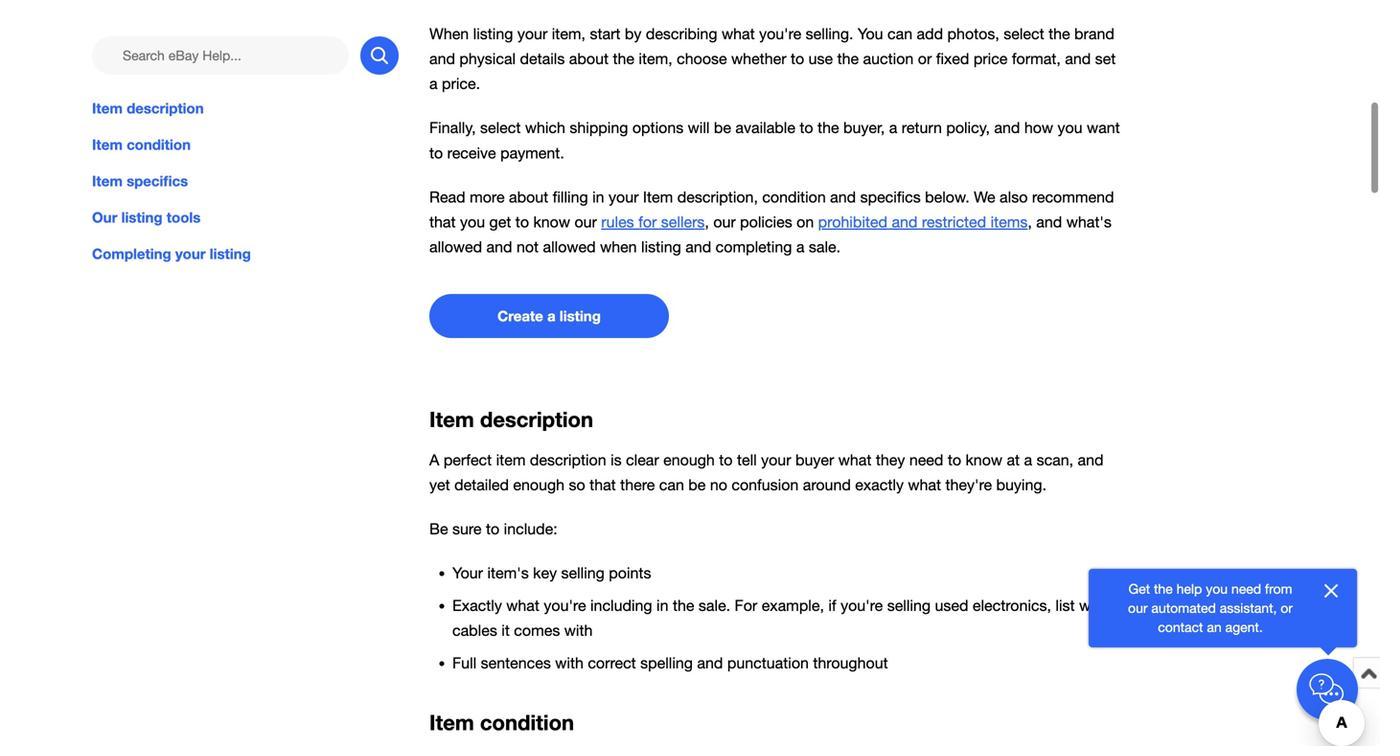 Task type: describe. For each thing, give the bounding box(es) containing it.
to left tell
[[719, 452, 733, 469]]

will
[[688, 119, 710, 137]]

describing
[[646, 25, 718, 43]]

item description link
[[92, 98, 399, 119]]

items
[[991, 213, 1028, 231]]

create a listing
[[498, 308, 601, 325]]

sure
[[452, 521, 482, 538]]

comes
[[514, 622, 560, 640]]

a perfect item description is clear enough to tell your buyer what they need to know at a scan, and yet detailed enough so that there can be no confusion around exactly what they're buying.
[[429, 452, 1104, 494]]

select inside 'finally, select which shipping options will be available to the buyer, a return policy, and how you want to receive payment.'
[[480, 119, 521, 137]]

you
[[858, 25, 883, 43]]

rules
[[601, 213, 634, 231]]

list
[[1056, 597, 1075, 615]]

2 allowed from the left
[[543, 238, 596, 256]]

help
[[1177, 581, 1202, 597]]

and down when
[[429, 50, 455, 68]]

assistant,
[[1220, 601, 1277, 616]]

we
[[974, 188, 996, 206]]

you're inside when listing your item, start by describing what you're selling. you can add photos, select the brand and physical details about the item, choose whether to use the auction or fixed price format, and set a price.
[[759, 25, 802, 43]]

below.
[[925, 188, 970, 206]]

at
[[1007, 452, 1020, 469]]

item's
[[487, 565, 529, 583]]

which inside exactly what you're including in the sale. for example, if you're selling used electronics, list which cables it comes with
[[1079, 597, 1120, 615]]

points
[[609, 565, 651, 583]]

your
[[452, 565, 483, 583]]

in for the
[[657, 597, 669, 615]]

add
[[917, 25, 943, 43]]

, inside the , and what's allowed and not allowed when listing and completing a sale.
[[1028, 213, 1032, 231]]

exactly what you're including in the sale. for example, if you're selling used electronics, list which cables it comes with
[[452, 597, 1120, 640]]

get the help you need from our automated assistant, or contact an agent.
[[1128, 581, 1293, 636]]

1 vertical spatial item,
[[639, 50, 673, 68]]

your inside a perfect item description is clear enough to tell your buyer what they need to know at a scan, and yet detailed enough so that there can be no confusion around exactly what they're buying.
[[761, 452, 791, 469]]

get the help you need from our automated assistant, or contact an agent. tooltip
[[1120, 580, 1302, 638]]

to up they're
[[948, 452, 962, 469]]

to down finally,
[[429, 144, 443, 162]]

description,
[[678, 188, 758, 206]]

auction
[[863, 50, 914, 68]]

finally, select which shipping options will be available to the buyer, a return policy, and how you want to receive payment.
[[429, 119, 1120, 162]]

can inside a perfect item description is clear enough to tell your buyer what they need to know at a scan, and yet detailed enough so that there can be no confusion around exactly what they're buying.
[[659, 477, 684, 494]]

and right spelling
[[697, 655, 723, 673]]

return
[[902, 119, 942, 137]]

be sure to include:
[[429, 521, 558, 538]]

to inside when listing your item, start by describing what you're selling. you can add photos, select the brand and physical details about the item, choose whether to use the auction or fixed price format, and set a price.
[[791, 50, 805, 68]]

a inside 'finally, select which shipping options will be available to the buyer, a return policy, and how you want to receive payment.'
[[889, 119, 898, 137]]

when listing your item, start by describing what you're selling. you can add photos, select the brand and physical details about the item, choose whether to use the auction or fixed price format, and set a price.
[[429, 25, 1116, 93]]

a inside the , and what's allowed and not allowed when listing and completing a sale.
[[797, 238, 805, 256]]

condition inside read more about filling in your item description, condition and specifics below. we also recommend that you get to know our
[[762, 188, 826, 206]]

choose
[[677, 50, 727, 68]]

0 horizontal spatial selling
[[561, 565, 605, 583]]

about inside when listing your item, start by describing what you're selling. you can add photos, select the brand and physical details about the item, choose whether to use the auction or fixed price format, and set a price.
[[569, 50, 609, 68]]

1 horizontal spatial condition
[[480, 711, 574, 736]]

buyer
[[796, 452, 834, 469]]

you for get
[[460, 213, 485, 231]]

need inside get the help you need from our automated assistant, or contact an agent.
[[1232, 581, 1262, 597]]

need inside a perfect item description is clear enough to tell your buyer what they need to know at a scan, and yet detailed enough so that there can be no confusion around exactly what they're buying.
[[910, 452, 944, 469]]

an
[[1207, 620, 1222, 636]]

yet
[[429, 477, 450, 494]]

when
[[600, 238, 637, 256]]

what inside when listing your item, start by describing what you're selling. you can add photos, select the brand and physical details about the item, choose whether to use the auction or fixed price format, and set a price.
[[722, 25, 755, 43]]

your inside read more about filling in your item description, condition and specifics below. we also recommend that you get to know our
[[609, 188, 639, 206]]

whether
[[732, 50, 787, 68]]

and down "recommend"
[[1037, 213, 1062, 231]]

know inside read more about filling in your item description, condition and specifics below. we also recommend that you get to know our
[[533, 213, 570, 231]]

contact
[[1158, 620, 1204, 636]]

finally,
[[429, 119, 476, 137]]

get
[[489, 213, 511, 231]]

0 horizontal spatial item,
[[552, 25, 586, 43]]

the inside exactly what you're including in the sale. for example, if you're selling used electronics, list which cables it comes with
[[673, 597, 695, 615]]

fixed
[[936, 50, 970, 68]]

buying.
[[997, 477, 1047, 494]]

listing inside when listing your item, start by describing what you're selling. you can add photos, select the brand and physical details about the item, choose whether to use the auction or fixed price format, and set a price.
[[473, 25, 513, 43]]

and inside a perfect item description is clear enough to tell your buyer what they need to know at a scan, and yet detailed enough so that there can be no confusion around exactly what they're buying.
[[1078, 452, 1104, 469]]

2 horizontal spatial you're
[[841, 597, 883, 615]]

1 horizontal spatial item description
[[429, 407, 593, 433]]

agent.
[[1226, 620, 1263, 636]]

our inside read more about filling in your item description, condition and specifics below. we also recommend that you get to know our
[[575, 213, 597, 231]]

set
[[1095, 50, 1116, 68]]

price.
[[442, 75, 480, 93]]

details
[[520, 50, 565, 68]]

restricted
[[922, 213, 987, 231]]

more
[[470, 188, 505, 206]]

rules for sellers , our policies on prohibited and restricted items
[[601, 213, 1028, 231]]

full sentences with correct spelling and punctuation throughout
[[452, 655, 888, 673]]

create a listing link
[[429, 294, 669, 339]]

prohibited
[[818, 213, 888, 231]]

create
[[498, 308, 543, 325]]

selling inside exactly what you're including in the sale. for example, if you're selling used electronics, list which cables it comes with
[[887, 597, 931, 615]]

the inside get the help you need from our automated assistant, or contact an agent.
[[1154, 581, 1173, 597]]

your item's key selling points
[[452, 565, 651, 583]]

photos,
[[948, 25, 1000, 43]]

how
[[1025, 119, 1054, 137]]

0 vertical spatial item condition
[[92, 136, 191, 153]]

item
[[496, 452, 526, 469]]

filling
[[553, 188, 588, 206]]

item specifics
[[92, 173, 188, 190]]

tell
[[737, 452, 757, 469]]

our
[[92, 209, 117, 226]]

so
[[569, 477, 585, 494]]

a
[[429, 452, 439, 469]]

prohibited and restricted items link
[[818, 213, 1028, 231]]

shipping
[[570, 119, 628, 137]]

1 , from the left
[[705, 213, 709, 231]]

detailed
[[454, 477, 509, 494]]

punctuation
[[727, 655, 809, 673]]

sale. inside exactly what you're including in the sale. for example, if you're selling used electronics, list which cables it comes with
[[699, 597, 731, 615]]

item condition link
[[92, 134, 399, 155]]

1 horizontal spatial our
[[714, 213, 736, 231]]

1 horizontal spatial item condition
[[429, 711, 574, 736]]

select inside when listing your item, start by describing what you're selling. you can add photos, select the brand and physical details about the item, choose whether to use the auction or fixed price format, and set a price.
[[1004, 25, 1045, 43]]

is
[[611, 452, 622, 469]]

available
[[736, 119, 796, 137]]

, and what's allowed and not allowed when listing and completing a sale.
[[429, 213, 1112, 256]]

what inside exactly what you're including in the sale. for example, if you're selling used electronics, list which cables it comes with
[[506, 597, 540, 615]]

listing down our listing tools link
[[210, 246, 251, 263]]

sale. inside the , and what's allowed and not allowed when listing and completing a sale.
[[809, 238, 841, 256]]

and inside read more about filling in your item description, condition and specifics below. we also recommend that you get to know our
[[830, 188, 856, 206]]

0 horizontal spatial enough
[[513, 477, 565, 494]]



Task type: vqa. For each thing, say whether or not it's contained in the screenshot.
automated
yes



Task type: locate. For each thing, give the bounding box(es) containing it.
buyer,
[[844, 119, 885, 137]]

2 vertical spatial condition
[[480, 711, 574, 736]]

1 vertical spatial select
[[480, 119, 521, 137]]

scan,
[[1037, 452, 1074, 469]]

selling right 'key' on the left of page
[[561, 565, 605, 583]]

1 horizontal spatial need
[[1232, 581, 1262, 597]]

0 vertical spatial be
[[714, 119, 731, 137]]

item, up the details
[[552, 25, 586, 43]]

condition down sentences
[[480, 711, 574, 736]]

which up payment.
[[525, 119, 566, 137]]

with inside exactly what you're including in the sale. for example, if you're selling used electronics, list which cables it comes with
[[564, 622, 593, 640]]

price
[[974, 50, 1008, 68]]

your up rules
[[609, 188, 639, 206]]

used
[[935, 597, 969, 615]]

what up exactly
[[839, 452, 872, 469]]

0 horizontal spatial specifics
[[127, 173, 188, 190]]

and right the scan,
[[1078, 452, 1104, 469]]

to
[[791, 50, 805, 68], [800, 119, 814, 137], [429, 144, 443, 162], [516, 213, 529, 231], [719, 452, 733, 469], [948, 452, 962, 469], [486, 521, 500, 538]]

example,
[[762, 597, 824, 615]]

or down the from
[[1281, 601, 1293, 616]]

specifics up prohibited and restricted items link
[[861, 188, 921, 206]]

item description up item specifics
[[92, 100, 204, 117]]

in inside read more about filling in your item description, condition and specifics below. we also recommend that you get to know our
[[593, 188, 605, 206]]

know down filling
[[533, 213, 570, 231]]

spelling
[[641, 655, 693, 673]]

1 allowed from the left
[[429, 238, 482, 256]]

1 vertical spatial selling
[[887, 597, 931, 615]]

be inside a perfect item description is clear enough to tell your buyer what they need to know at a scan, and yet detailed enough so that there can be no confusion around exactly what they're buying.
[[689, 477, 706, 494]]

need right they
[[910, 452, 944, 469]]

1 vertical spatial sale.
[[699, 597, 731, 615]]

to right get
[[516, 213, 529, 231]]

our down filling
[[575, 213, 597, 231]]

you
[[1058, 119, 1083, 137], [460, 213, 485, 231], [1206, 581, 1228, 597]]

that inside read more about filling in your item description, condition and specifics below. we also recommend that you get to know our
[[429, 213, 456, 231]]

you right the help
[[1206, 581, 1228, 597]]

1 horizontal spatial be
[[714, 119, 731, 137]]

what's
[[1067, 213, 1112, 231]]

to right available
[[800, 119, 814, 137]]

2 horizontal spatial you
[[1206, 581, 1228, 597]]

,
[[705, 213, 709, 231], [1028, 213, 1032, 231]]

our listing tools
[[92, 209, 201, 226]]

1 horizontal spatial can
[[888, 25, 913, 43]]

allowed down 'read'
[[429, 238, 482, 256]]

1 vertical spatial item description
[[429, 407, 593, 433]]

completing
[[716, 238, 792, 256]]

to inside read more about filling in your item description, condition and specifics below. we also recommend that you get to know our
[[516, 213, 529, 231]]

you for want
[[1058, 119, 1083, 137]]

2 vertical spatial you
[[1206, 581, 1228, 597]]

0 horizontal spatial allowed
[[429, 238, 482, 256]]

and left set
[[1065, 50, 1091, 68]]

about
[[569, 50, 609, 68], [509, 188, 549, 206]]

sellers
[[661, 213, 705, 231]]

0 horizontal spatial that
[[429, 213, 456, 231]]

about down the start
[[569, 50, 609, 68]]

1 horizontal spatial ,
[[1028, 213, 1032, 231]]

in
[[593, 188, 605, 206], [657, 597, 669, 615]]

our inside get the help you need from our automated assistant, or contact an agent.
[[1128, 601, 1148, 616]]

1 vertical spatial be
[[689, 477, 706, 494]]

what up whether
[[722, 25, 755, 43]]

selling
[[561, 565, 605, 583], [887, 597, 931, 615]]

you inside 'finally, select which shipping options will be available to the buyer, a return policy, and how you want to receive payment.'
[[1058, 119, 1083, 137]]

get
[[1129, 581, 1151, 597]]

the down by
[[613, 50, 635, 68]]

0 vertical spatial select
[[1004, 25, 1045, 43]]

read
[[429, 188, 466, 206]]

condition up item specifics
[[127, 136, 191, 153]]

that down 'read'
[[429, 213, 456, 231]]

1 vertical spatial item condition
[[429, 711, 574, 736]]

0 horizontal spatial condition
[[127, 136, 191, 153]]

1 horizontal spatial which
[[1079, 597, 1120, 615]]

1 horizontal spatial you're
[[759, 25, 802, 43]]

0 vertical spatial item,
[[552, 25, 586, 43]]

also
[[1000, 188, 1028, 206]]

description up so
[[530, 452, 606, 469]]

the
[[1049, 25, 1070, 43], [613, 50, 635, 68], [837, 50, 859, 68], [818, 119, 839, 137], [1154, 581, 1173, 597], [673, 597, 695, 615]]

by
[[625, 25, 642, 43]]

item condition up item specifics
[[92, 136, 191, 153]]

it
[[502, 622, 510, 640]]

1 horizontal spatial specifics
[[861, 188, 921, 206]]

need
[[910, 452, 944, 469], [1232, 581, 1262, 597]]

rules for sellers link
[[601, 213, 705, 231]]

0 vertical spatial item description
[[92, 100, 204, 117]]

which
[[525, 119, 566, 137], [1079, 597, 1120, 615]]

0 vertical spatial that
[[429, 213, 456, 231]]

know left at
[[966, 452, 1003, 469]]

0 horizontal spatial sale.
[[699, 597, 731, 615]]

1 horizontal spatial you
[[1058, 119, 1083, 137]]

your up confusion
[[761, 452, 791, 469]]

1 horizontal spatial item,
[[639, 50, 673, 68]]

sentences
[[481, 655, 551, 673]]

be
[[429, 521, 448, 538]]

use
[[809, 50, 833, 68]]

you're right the "if"
[[841, 597, 883, 615]]

can up auction at the right of page
[[888, 25, 913, 43]]

which inside 'finally, select which shipping options will be available to the buyer, a return policy, and how you want to receive payment.'
[[525, 119, 566, 137]]

what left they're
[[908, 477, 941, 494]]

can right there
[[659, 477, 684, 494]]

1 vertical spatial you
[[460, 213, 485, 231]]

completing
[[92, 246, 171, 263]]

1 vertical spatial that
[[590, 477, 616, 494]]

0 horizontal spatial about
[[509, 188, 549, 206]]

1 vertical spatial in
[[657, 597, 669, 615]]

you left get
[[460, 213, 485, 231]]

1 horizontal spatial know
[[966, 452, 1003, 469]]

0 horizontal spatial or
[[918, 50, 932, 68]]

and down get
[[487, 238, 512, 256]]

our
[[575, 213, 597, 231], [714, 213, 736, 231], [1128, 601, 1148, 616]]

0 vertical spatial selling
[[561, 565, 605, 583]]

, down description,
[[705, 213, 709, 231]]

the up 'format,'
[[1049, 25, 1070, 43]]

you're
[[759, 25, 802, 43], [544, 597, 586, 615], [841, 597, 883, 615]]

selling.
[[806, 25, 854, 43]]

1 vertical spatial about
[[509, 188, 549, 206]]

, down "recommend"
[[1028, 213, 1032, 231]]

a inside a perfect item description is clear enough to tell your buyer what they need to know at a scan, and yet detailed enough so that there can be no confusion around exactly what they're buying.
[[1024, 452, 1033, 469]]

you inside get the help you need from our automated assistant, or contact an agent.
[[1206, 581, 1228, 597]]

about inside read more about filling in your item description, condition and specifics below. we also recommend that you get to know our
[[509, 188, 549, 206]]

or inside get the help you need from our automated assistant, or contact an agent.
[[1281, 601, 1293, 616]]

policy,
[[947, 119, 990, 137]]

0 horizontal spatial item condition
[[92, 136, 191, 153]]

the right use
[[837, 50, 859, 68]]

be right will
[[714, 119, 731, 137]]

be
[[714, 119, 731, 137], [689, 477, 706, 494]]

or inside when listing your item, start by describing what you're selling. you can add photos, select the brand and physical details about the item, choose whether to use the auction or fixed price format, and set a price.
[[918, 50, 932, 68]]

1 vertical spatial condition
[[762, 188, 826, 206]]

2 , from the left
[[1028, 213, 1032, 231]]

format,
[[1012, 50, 1061, 68]]

0 vertical spatial in
[[593, 188, 605, 206]]

1 vertical spatial enough
[[513, 477, 565, 494]]

can inside when listing your item, start by describing what you're selling. you can add photos, select the brand and physical details about the item, choose whether to use the auction or fixed price format, and set a price.
[[888, 25, 913, 43]]

completing your listing link
[[92, 244, 399, 265]]

a inside when listing your item, start by describing what you're selling. you can add photos, select the brand and physical details about the item, choose whether to use the auction or fixed price format, and set a price.
[[429, 75, 438, 93]]

that
[[429, 213, 456, 231], [590, 477, 616, 494]]

enough down item
[[513, 477, 565, 494]]

1 horizontal spatial allowed
[[543, 238, 596, 256]]

1 horizontal spatial selling
[[887, 597, 931, 615]]

sale. left for on the right bottom of page
[[699, 597, 731, 615]]

1 horizontal spatial about
[[569, 50, 609, 68]]

they're
[[946, 477, 992, 494]]

0 vertical spatial enough
[[664, 452, 715, 469]]

0 horizontal spatial in
[[593, 188, 605, 206]]

the left buyer,
[[818, 119, 839, 137]]

0 horizontal spatial know
[[533, 213, 570, 231]]

in for your
[[593, 188, 605, 206]]

sale. down the rules for sellers , our policies on prohibited and restricted items
[[809, 238, 841, 256]]

1 vertical spatial description
[[480, 407, 593, 433]]

specifics up our listing tools
[[127, 173, 188, 190]]

the right the get
[[1154, 581, 1173, 597]]

in right including
[[657, 597, 669, 615]]

1 horizontal spatial that
[[590, 477, 616, 494]]

0 vertical spatial condition
[[127, 136, 191, 153]]

brand
[[1075, 25, 1115, 43]]

automated
[[1152, 601, 1216, 616]]

our down the get
[[1128, 601, 1148, 616]]

the up full sentences with correct spelling and punctuation throughout
[[673, 597, 695, 615]]

and down sellers
[[686, 238, 712, 256]]

item condition down sentences
[[429, 711, 574, 736]]

about up get
[[509, 188, 549, 206]]

item description up item
[[429, 407, 593, 433]]

listing down the rules for sellers link
[[641, 238, 681, 256]]

listing inside the , and what's allowed and not allowed when listing and completing a sale.
[[641, 238, 681, 256]]

1 vertical spatial need
[[1232, 581, 1262, 597]]

1 horizontal spatial or
[[1281, 601, 1293, 616]]

can
[[888, 25, 913, 43], [659, 477, 684, 494]]

condition up on
[[762, 188, 826, 206]]

and inside 'finally, select which shipping options will be available to the buyer, a return policy, and how you want to receive payment.'
[[995, 119, 1020, 137]]

2 horizontal spatial our
[[1128, 601, 1148, 616]]

condition
[[127, 136, 191, 153], [762, 188, 826, 206], [480, 711, 574, 736]]

0 vertical spatial sale.
[[809, 238, 841, 256]]

need up 'assistant,'
[[1232, 581, 1262, 597]]

listing up physical
[[473, 25, 513, 43]]

our listing tools link
[[92, 207, 399, 228]]

want
[[1087, 119, 1120, 137]]

our down description,
[[714, 213, 736, 231]]

a
[[429, 75, 438, 93], [889, 119, 898, 137], [797, 238, 805, 256], [547, 308, 556, 325], [1024, 452, 1033, 469]]

a left the return on the top right of the page
[[889, 119, 898, 137]]

to right sure on the bottom left
[[486, 521, 500, 538]]

0 vertical spatial know
[[533, 213, 570, 231]]

in right filling
[[593, 188, 605, 206]]

include:
[[504, 521, 558, 538]]

the inside 'finally, select which shipping options will be available to the buyer, a return policy, and how you want to receive payment.'
[[818, 119, 839, 137]]

and
[[429, 50, 455, 68], [1065, 50, 1091, 68], [995, 119, 1020, 137], [830, 188, 856, 206], [892, 213, 918, 231], [1037, 213, 1062, 231], [487, 238, 512, 256], [686, 238, 712, 256], [1078, 452, 1104, 469], [697, 655, 723, 673]]

cables
[[452, 622, 497, 640]]

and up prohibited
[[830, 188, 856, 206]]

0 vertical spatial need
[[910, 452, 944, 469]]

what up the comes
[[506, 597, 540, 615]]

0 horizontal spatial be
[[689, 477, 706, 494]]

1 horizontal spatial enough
[[664, 452, 715, 469]]

that right so
[[590, 477, 616, 494]]

description inside a perfect item description is clear enough to tell your buyer what they need to know at a scan, and yet detailed enough so that there can be no confusion around exactly what they're buying.
[[530, 452, 606, 469]]

or
[[918, 50, 932, 68], [1281, 601, 1293, 616]]

and left how on the right top
[[995, 119, 1020, 137]]

know inside a perfect item description is clear enough to tell your buyer what they need to know at a scan, and yet detailed enough so that there can be no confusion around exactly what they're buying.
[[966, 452, 1003, 469]]

select up receive on the top of the page
[[480, 119, 521, 137]]

and left restricted in the right top of the page
[[892, 213, 918, 231]]

2 horizontal spatial condition
[[762, 188, 826, 206]]

a down on
[[797, 238, 805, 256]]

0 vertical spatial can
[[888, 25, 913, 43]]

your down tools on the left top of the page
[[175, 246, 206, 263]]

options
[[633, 119, 684, 137]]

be inside 'finally, select which shipping options will be available to the buyer, a return policy, and how you want to receive payment.'
[[714, 119, 731, 137]]

on
[[797, 213, 814, 231]]

1 vertical spatial which
[[1079, 597, 1120, 615]]

a left price.
[[429, 75, 438, 93]]

allowed
[[429, 238, 482, 256], [543, 238, 596, 256]]

0 horizontal spatial you
[[460, 213, 485, 231]]

recommend
[[1032, 188, 1114, 206]]

1 vertical spatial can
[[659, 477, 684, 494]]

0 horizontal spatial you're
[[544, 597, 586, 615]]

item, down by
[[639, 50, 673, 68]]

0 horizontal spatial need
[[910, 452, 944, 469]]

full
[[452, 655, 477, 673]]

1 horizontal spatial select
[[1004, 25, 1045, 43]]

1 vertical spatial or
[[1281, 601, 1293, 616]]

1 vertical spatial know
[[966, 452, 1003, 469]]

0 horizontal spatial which
[[525, 119, 566, 137]]

your inside when listing your item, start by describing what you're selling. you can add photos, select the brand and physical details about the item, choose whether to use the auction or fixed price format, and set a price.
[[518, 25, 548, 43]]

or down the 'add' on the top of page
[[918, 50, 932, 68]]

electronics,
[[973, 597, 1052, 615]]

around
[[803, 477, 851, 494]]

which right list at the bottom right
[[1079, 597, 1120, 615]]

tools
[[167, 209, 201, 226]]

0 horizontal spatial item description
[[92, 100, 204, 117]]

clear
[[626, 452, 659, 469]]

0 horizontal spatial select
[[480, 119, 521, 137]]

listing down item specifics
[[121, 209, 163, 226]]

Search eBay Help... text field
[[92, 36, 349, 75]]

specifics inside read more about filling in your item description, condition and specifics below. we also recommend that you get to know our
[[861, 188, 921, 206]]

with right the comes
[[564, 622, 593, 640]]

1 horizontal spatial sale.
[[809, 238, 841, 256]]

0 vertical spatial you
[[1058, 119, 1083, 137]]

your up the details
[[518, 25, 548, 43]]

you inside read more about filling in your item description, condition and specifics below. we also recommend that you get to know our
[[460, 213, 485, 231]]

0 vertical spatial description
[[127, 100, 204, 117]]

description up item
[[480, 407, 593, 433]]

for
[[639, 213, 657, 231]]

a right create
[[547, 308, 556, 325]]

0 vertical spatial which
[[525, 119, 566, 137]]

key
[[533, 565, 557, 583]]

know
[[533, 213, 570, 231], [966, 452, 1003, 469]]

completing your listing
[[92, 246, 251, 263]]

allowed right not
[[543, 238, 596, 256]]

with
[[564, 622, 593, 640], [555, 655, 584, 673]]

select up 'format,'
[[1004, 25, 1045, 43]]

0 horizontal spatial our
[[575, 213, 597, 231]]

1 horizontal spatial in
[[657, 597, 669, 615]]

enough up no at the bottom
[[664, 452, 715, 469]]

for
[[735, 597, 758, 615]]

you're up whether
[[759, 25, 802, 43]]

you're down your item's key selling points
[[544, 597, 586, 615]]

correct
[[588, 655, 636, 673]]

selling left used
[[887, 597, 931, 615]]

you right how on the right top
[[1058, 119, 1083, 137]]

be left no at the bottom
[[689, 477, 706, 494]]

1 vertical spatial with
[[555, 655, 584, 673]]

from
[[1265, 581, 1293, 597]]

2 vertical spatial description
[[530, 452, 606, 469]]

to left use
[[791, 50, 805, 68]]

a right at
[[1024, 452, 1033, 469]]

description down the search ebay help... text field
[[127, 100, 204, 117]]

when
[[429, 25, 469, 43]]

in inside exactly what you're including in the sale. for example, if you're selling used electronics, list which cables it comes with
[[657, 597, 669, 615]]

0 vertical spatial with
[[564, 622, 593, 640]]

item inside read more about filling in your item description, condition and specifics below. we also recommend that you get to know our
[[643, 188, 673, 206]]

listing right create
[[560, 308, 601, 325]]

0 horizontal spatial can
[[659, 477, 684, 494]]

that inside a perfect item description is clear enough to tell your buyer what they need to know at a scan, and yet detailed enough so that there can be no confusion around exactly what they're buying.
[[590, 477, 616, 494]]

perfect
[[444, 452, 492, 469]]

there
[[620, 477, 655, 494]]

specifics
[[127, 173, 188, 190], [861, 188, 921, 206]]

0 horizontal spatial ,
[[705, 213, 709, 231]]

0 vertical spatial or
[[918, 50, 932, 68]]

0 vertical spatial about
[[569, 50, 609, 68]]

with left correct
[[555, 655, 584, 673]]



